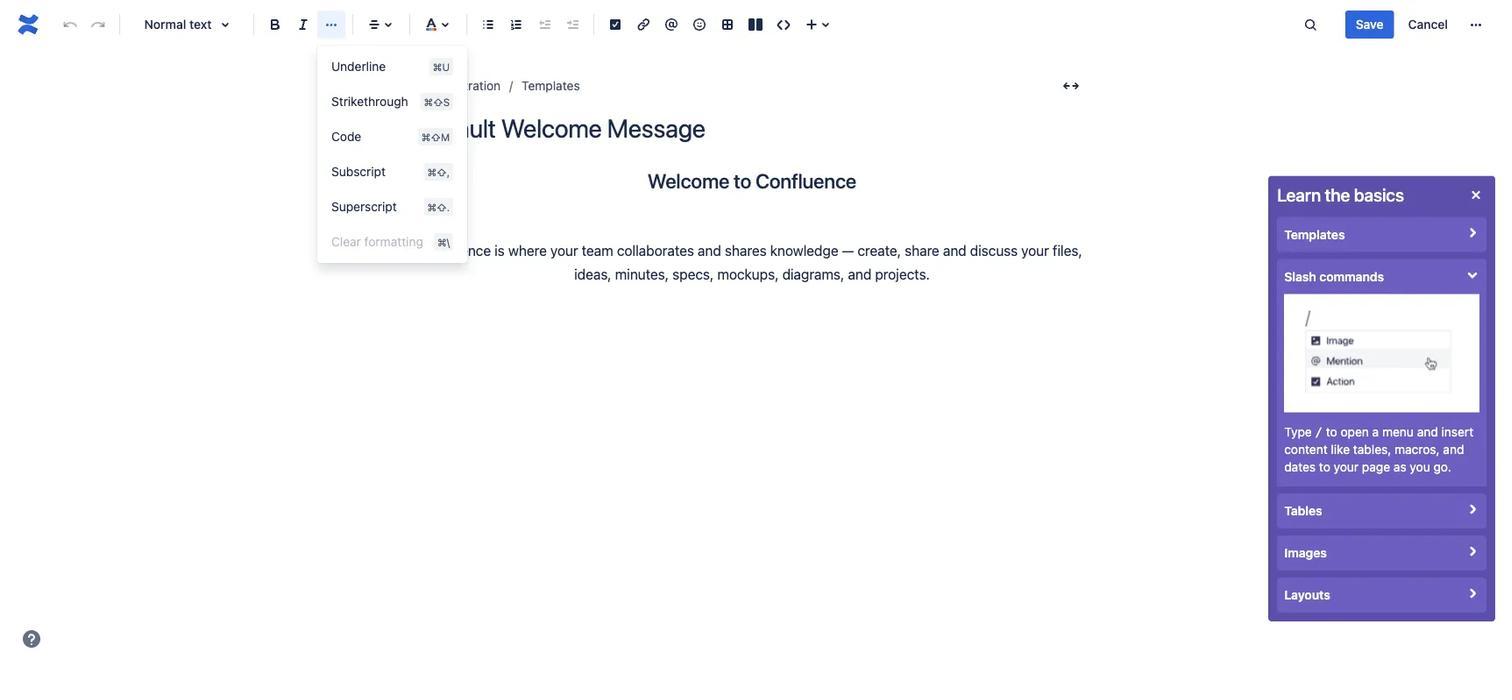 Task type: describe. For each thing, give the bounding box(es) containing it.
and right share
[[943, 242, 967, 259]]

as
[[1394, 460, 1407, 474]]

and up specs,
[[698, 242, 722, 259]]

create,
[[858, 242, 901, 259]]

strikethrough
[[331, 94, 408, 109]]

where
[[508, 242, 547, 259]]

and down insert
[[1443, 442, 1465, 457]]

table image
[[717, 14, 738, 35]]

macros,
[[1395, 442, 1440, 457]]

images
[[1285, 546, 1327, 560]]

team
[[582, 242, 614, 259]]

learn the basics
[[1278, 185, 1404, 205]]

normal text
[[144, 17, 212, 32]]

undo ⌘z image
[[60, 14, 81, 35]]

slash commands button
[[1278, 259, 1487, 294]]

action item image
[[605, 14, 626, 35]]

clear
[[331, 235, 361, 249]]

dates
[[1285, 460, 1316, 474]]

group containing underline
[[317, 49, 468, 260]]

bold ⌘b image
[[265, 14, 286, 35]]

2 vertical spatial to
[[1319, 460, 1331, 474]]

your inside to open a menu and insert content like tables, macros, and dates to your page as you go.
[[1334, 460, 1359, 474]]

is
[[495, 242, 505, 259]]

clear formatting
[[331, 235, 423, 249]]

slash
[[1285, 269, 1317, 284]]

Give this page a title text field
[[419, 114, 1086, 143]]

the
[[1325, 185, 1350, 205]]

⌘⇧s
[[424, 96, 450, 108]]

and down —
[[848, 266, 872, 283]]

normal text button
[[127, 5, 246, 44]]

open
[[1341, 424, 1369, 439]]

content
[[1285, 442, 1328, 457]]

menu
[[1383, 424, 1414, 439]]

italic ⌘i image
[[293, 14, 314, 35]]

underline
[[331, 59, 386, 74]]

cancel
[[1409, 17, 1449, 32]]

cancel button
[[1398, 11, 1459, 39]]

slash commands
[[1285, 269, 1384, 284]]

save
[[1356, 17, 1384, 32]]

close image
[[1466, 185, 1487, 206]]

help image
[[21, 629, 42, 650]]

a
[[1373, 424, 1379, 439]]

make template full-width image
[[1061, 75, 1082, 96]]

confluence is where your team collaborates and shares knowledge — create, share and discuss your files, ideas, minutes, specs, mockups, diagrams, and projects.
[[419, 242, 1086, 283]]

learn
[[1278, 185, 1321, 205]]

⌘u
[[433, 61, 450, 73]]

layouts image
[[745, 14, 766, 35]]

formatting
[[365, 235, 423, 249]]

welcome to confluence
[[648, 169, 857, 193]]

diagrams,
[[783, 266, 845, 283]]

normal
[[144, 17, 186, 32]]

redo ⌘⇧z image
[[88, 14, 109, 35]]

Main content area, start typing to enter text. text field
[[419, 169, 1086, 286]]

⌘⇧.
[[428, 201, 450, 213]]

specs,
[[673, 266, 714, 283]]

tables button
[[1278, 494, 1487, 529]]

/
[[1315, 425, 1323, 439]]

discuss
[[971, 242, 1018, 259]]

tables
[[1285, 504, 1323, 518]]

mockups,
[[718, 266, 779, 283]]

more image
[[1466, 14, 1487, 35]]

ideas,
[[574, 266, 612, 283]]



Task type: vqa. For each thing, say whether or not it's contained in the screenshot.


Task type: locate. For each thing, give the bounding box(es) containing it.
1 vertical spatial confluence
[[419, 242, 491, 259]]

1 horizontal spatial templates
[[1285, 227, 1345, 242]]

projects.
[[876, 266, 930, 283]]

0 vertical spatial confluence
[[756, 169, 857, 193]]

knowledge
[[771, 242, 839, 259]]

basics
[[1354, 185, 1404, 205]]

1 horizontal spatial your
[[1022, 242, 1050, 259]]

minutes,
[[615, 266, 669, 283]]

shares
[[725, 242, 767, 259]]

text
[[189, 17, 212, 32]]

images button
[[1278, 536, 1487, 571]]

you
[[1410, 460, 1431, 474]]

group
[[317, 49, 468, 260]]

to
[[734, 169, 752, 193], [1326, 424, 1338, 439], [1319, 460, 1331, 474]]

confluence inside confluence is where your team collaborates and shares knowledge — create, share and discuss your files, ideas, minutes, specs, mockups, diagrams, and projects.
[[419, 242, 491, 259]]

confluence up knowledge
[[756, 169, 857, 193]]

templates link
[[522, 75, 580, 96]]

⌘\
[[438, 236, 450, 248]]

more formatting image
[[321, 14, 342, 35]]

1 vertical spatial templates
[[1285, 227, 1345, 242]]

to right dates
[[1319, 460, 1331, 474]]

administration
[[419, 78, 501, 93]]

0 horizontal spatial your
[[551, 242, 578, 259]]

1 horizontal spatial confluence
[[756, 169, 857, 193]]

and up macros,
[[1417, 424, 1438, 439]]

administration link
[[419, 75, 501, 96]]

commands
[[1320, 269, 1384, 284]]

0 vertical spatial templates
[[522, 78, 580, 93]]

bullet list ⌘⇧8 image
[[478, 14, 499, 35]]

align center image
[[364, 14, 385, 35]]

to right "/"
[[1326, 424, 1338, 439]]

outdent ⇧tab image
[[534, 14, 555, 35]]

layouts button
[[1278, 578, 1487, 613]]

share
[[905, 242, 940, 259]]

templates button
[[1278, 217, 1487, 252]]

link image
[[633, 14, 654, 35]]

—
[[842, 242, 854, 259]]

numbered list ⌘⇧7 image
[[506, 14, 527, 35]]

0 horizontal spatial templates
[[522, 78, 580, 93]]

your
[[551, 242, 578, 259], [1022, 242, 1050, 259], [1334, 460, 1359, 474]]

⌘⇧m
[[422, 131, 450, 143]]

0 vertical spatial to
[[734, 169, 752, 193]]

templates down learn
[[1285, 227, 1345, 242]]

templates inside dropdown button
[[1285, 227, 1345, 242]]

type
[[1285, 424, 1312, 439]]

confluence left is in the left of the page
[[419, 242, 491, 259]]

code
[[331, 129, 362, 144]]

type /
[[1285, 424, 1323, 439]]

your left "team"
[[551, 242, 578, 259]]

layouts
[[1285, 588, 1331, 602]]

⌘⇧,
[[428, 166, 450, 178]]

to inside text box
[[734, 169, 752, 193]]

superscript
[[331, 200, 397, 214]]

save button
[[1346, 11, 1395, 39]]

1 vertical spatial to
[[1326, 424, 1338, 439]]

2 horizontal spatial your
[[1334, 460, 1359, 474]]

go.
[[1434, 460, 1452, 474]]

and
[[698, 242, 722, 259], [943, 242, 967, 259], [848, 266, 872, 283], [1417, 424, 1438, 439], [1443, 442, 1465, 457]]

your down like
[[1334, 460, 1359, 474]]

templates down outdent ⇧tab icon
[[522, 78, 580, 93]]

to down default welcome message text field
[[734, 169, 752, 193]]

welcome
[[648, 169, 730, 193]]

emoji image
[[689, 14, 710, 35]]

indent tab image
[[562, 14, 583, 35]]

0 horizontal spatial confluence
[[419, 242, 491, 259]]

files,
[[1053, 242, 1083, 259]]

subscript
[[331, 164, 386, 179]]

tables,
[[1354, 442, 1392, 457]]

page
[[1362, 460, 1391, 474]]

templates
[[522, 78, 580, 93], [1285, 227, 1345, 242]]

your left files,
[[1022, 242, 1050, 259]]

code snippet image
[[773, 14, 795, 35]]

mention image
[[661, 14, 682, 35]]

to open a menu and insert content like tables, macros, and dates to your page as you go.
[[1285, 424, 1474, 474]]

like
[[1331, 442, 1350, 457]]

find and replace image
[[1300, 14, 1321, 35]]

confluence
[[756, 169, 857, 193], [419, 242, 491, 259]]

confluence image
[[14, 11, 42, 39], [14, 11, 42, 39]]

collaborates
[[617, 242, 694, 259]]

insert
[[1442, 424, 1474, 439]]



